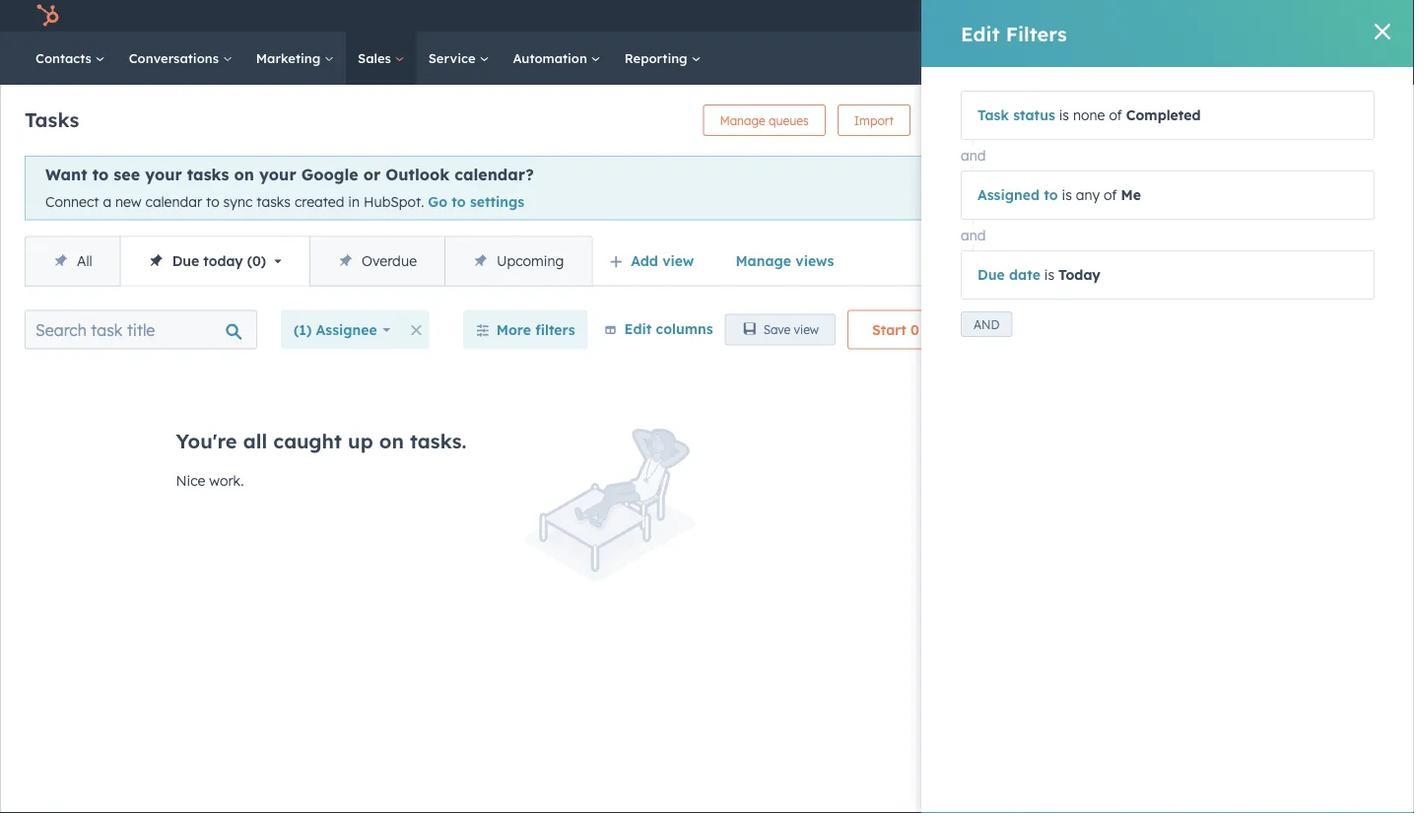 Task type: vqa. For each thing, say whether or not it's contained in the screenshot.
reporting menu
no



Task type: describe. For each thing, give the bounding box(es) containing it.
edit for edit columns
[[625, 320, 652, 337]]

tara schultz image
[[1230, 7, 1248, 25]]

start 0 tasks button
[[848, 310, 1005, 350]]

caught
[[273, 428, 342, 453]]

(1)
[[294, 321, 312, 338]]

is for going
[[1170, 158, 1182, 177]]

filters
[[535, 321, 575, 338]]

due date button
[[978, 266, 1041, 283]]

you're all caught up on tasks.
[[176, 428, 467, 453]]

view for save view
[[794, 322, 819, 337]]

1 horizontal spatial close image
[[1375, 24, 1391, 39]]

workspace.
[[1163, 225, 1238, 243]]

close image inside 'want to see your tasks on your google or outlook calendar?' alert
[[984, 180, 996, 192]]

sync
[[223, 193, 253, 210]]

search button
[[1359, 41, 1397, 75]]

views
[[796, 252, 834, 269]]

due for due today ( 0 )
[[172, 252, 199, 269]]

task status is none of completed
[[978, 106, 1201, 124]]

calendar?
[[455, 165, 534, 184]]

overdue
[[362, 252, 417, 269]]

nice work.
[[176, 472, 244, 489]]

hubspot image
[[35, 4, 59, 28]]

is for today
[[1045, 266, 1055, 283]]

1 vertical spatial prospecting
[[1123, 253, 1206, 270]]

to left settings
[[452, 193, 466, 210]]

want
[[45, 165, 87, 184]]

contacts link
[[24, 32, 117, 85]]

or
[[363, 165, 381, 184]]

connect
[[45, 193, 99, 210]]

Search task title search field
[[25, 310, 257, 350]]

and for task status is none of completed
[[961, 147, 986, 164]]

0 inside navigation
[[252, 252, 261, 269]]

overdue link
[[310, 237, 445, 285]]

help image
[[1118, 9, 1136, 27]]

help button
[[1110, 0, 1144, 32]]

of for any
[[1104, 186, 1117, 204]]

1 horizontal spatial on
[[379, 428, 404, 453]]

task status button
[[978, 106, 1056, 124]]

reporting
[[625, 50, 691, 66]]

want to see your tasks on your google or outlook calendar? connect a new calendar to sync tasks created in hubspot. go to settings
[[45, 165, 534, 210]]

create
[[939, 113, 977, 128]]

tasks
[[25, 107, 79, 132]]

a
[[103, 193, 112, 210]]

is for any
[[1062, 186, 1072, 204]]

notifications image
[[1193, 9, 1211, 27]]

add
[[631, 252, 658, 269]]

manage views
[[736, 252, 834, 269]]

all for all data shown here now lives in the prospecting workspace.
[[1081, 206, 1097, 223]]

create task link
[[923, 104, 1020, 136]]

all
[[243, 428, 267, 453]]

shown
[[1135, 206, 1177, 223]]

edit columns button
[[604, 317, 713, 342]]

manage for manage views
[[736, 252, 792, 269]]

due for due date is today
[[978, 266, 1005, 283]]

going
[[1187, 158, 1234, 177]]

panel
[[1120, 158, 1164, 177]]

marketplaces button
[[1069, 0, 1110, 32]]

in inside want to see your tasks on your google or outlook calendar? connect a new calendar to sync tasks created in hubspot. go to settings
[[348, 193, 360, 210]]

due date is today
[[978, 266, 1101, 283]]

more filters
[[497, 321, 575, 338]]

1 your from the left
[[145, 165, 182, 184]]

none
[[1073, 106, 1106, 124]]

the
[[1291, 206, 1312, 223]]

assigned to is any of me
[[978, 186, 1141, 204]]

upgrade
[[958, 9, 1014, 26]]

assignee
[[316, 321, 377, 338]]

manage for manage queues
[[720, 113, 766, 128]]

(1) assignee button
[[281, 310, 404, 350]]

date
[[1009, 266, 1041, 283]]

on for away
[[1287, 158, 1307, 177]]

notifications button
[[1185, 0, 1219, 32]]

hubspot.
[[364, 193, 424, 210]]

edit columns
[[625, 320, 713, 337]]

go to prospecting
[[1081, 253, 1206, 270]]

data
[[1101, 206, 1131, 223]]

import link
[[838, 104, 911, 136]]

want to see your tasks on your google or outlook calendar? alert
[[25, 156, 1020, 220]]

on for tasks
[[234, 165, 254, 184]]

all link
[[26, 237, 120, 285]]

view for add view
[[663, 252, 694, 269]]

away
[[1239, 158, 1282, 177]]

settings
[[470, 193, 525, 210]]

me
[[1121, 186, 1141, 204]]

hubspot link
[[24, 4, 74, 28]]

(1) assignee
[[294, 321, 377, 338]]

apoptosis studios button
[[1219, 0, 1391, 32]]

to left sync
[[206, 193, 220, 210]]

marketing link
[[244, 32, 346, 85]]

queues
[[769, 113, 809, 128]]

save
[[764, 322, 791, 337]]

and button
[[961, 312, 1013, 337]]

go to settings link
[[428, 193, 525, 210]]

google
[[301, 165, 358, 184]]

studios
[[1316, 7, 1361, 24]]



Task type: locate. For each thing, give the bounding box(es) containing it.
navigation containing all
[[25, 236, 593, 286]]

tasks banner
[[25, 99, 1020, 136]]

marketing
[[256, 50, 324, 66]]

menu
[[925, 0, 1391, 39]]

prospecting down workspace.
[[1123, 253, 1206, 270]]

to left any
[[1044, 186, 1058, 204]]

import
[[854, 113, 894, 128]]

on right up
[[379, 428, 404, 453]]

is inside this panel is going away on november 1, 2023.
[[1170, 158, 1182, 177]]

1 vertical spatial all
[[77, 252, 92, 269]]

0 right start
[[911, 321, 919, 338]]

all data shown here now lives in the prospecting workspace.
[[1081, 206, 1312, 243]]

0 inside button
[[911, 321, 919, 338]]

filters
[[1006, 21, 1067, 46]]

on
[[1287, 158, 1307, 177], [234, 165, 254, 184], [379, 428, 404, 453]]

manage views link
[[723, 241, 847, 281]]

to for assigned
[[1044, 186, 1058, 204]]

and
[[961, 147, 986, 164], [961, 227, 986, 244]]

go inside want to see your tasks on your google or outlook calendar? connect a new calendar to sync tasks created in hubspot. go to settings
[[428, 193, 448, 210]]

manage
[[720, 113, 766, 128], [736, 252, 792, 269]]

edit filters
[[961, 21, 1067, 46]]

tasks.
[[410, 428, 467, 453]]

manage inside 'link'
[[736, 252, 792, 269]]

is right the date
[[1045, 266, 1055, 283]]

today
[[1059, 266, 1101, 283]]

calling icon image
[[1038, 10, 1056, 28]]

1 vertical spatial of
[[1104, 186, 1117, 204]]

2 vertical spatial tasks
[[924, 321, 959, 338]]

all inside all data shown here now lives in the prospecting workspace.
[[1081, 206, 1097, 223]]

tasks right sync
[[257, 193, 291, 210]]

view inside save view button
[[794, 322, 819, 337]]

all down connect
[[77, 252, 92, 269]]

to for want
[[92, 165, 109, 184]]

(
[[247, 252, 252, 269]]

search image
[[1369, 49, 1387, 67]]

due today ( 0 )
[[172, 252, 266, 269]]

upcoming
[[497, 252, 564, 269]]

1 horizontal spatial due
[[978, 266, 1005, 283]]

service
[[428, 50, 479, 66]]

outlook
[[386, 165, 450, 184]]

view inside add view popup button
[[663, 252, 694, 269]]

0 horizontal spatial on
[[234, 165, 254, 184]]

and for assigned to is any of me
[[961, 227, 986, 244]]

upgrade image
[[937, 9, 954, 27]]

0 horizontal spatial in
[[348, 193, 360, 210]]

and down 'create task' link
[[961, 147, 986, 164]]

work.
[[209, 472, 244, 489]]

more filters link
[[463, 310, 588, 350]]

manage queues
[[720, 113, 809, 128]]

due left today
[[172, 252, 199, 269]]

)
[[261, 252, 266, 269]]

1 horizontal spatial edit
[[961, 21, 1000, 46]]

manage left queues
[[720, 113, 766, 128]]

0 vertical spatial tasks
[[187, 165, 229, 184]]

contacts
[[35, 50, 95, 66]]

close image
[[1375, 24, 1391, 39], [984, 180, 996, 192]]

of up data
[[1104, 186, 1117, 204]]

1 vertical spatial go
[[1081, 253, 1101, 270]]

tab list
[[1045, 305, 1415, 354]]

0 vertical spatial prospecting
[[1081, 225, 1159, 243]]

close image up search button
[[1375, 24, 1391, 39]]

automation
[[513, 50, 591, 66]]

your up created
[[259, 165, 296, 184]]

create task
[[939, 113, 1004, 128]]

any
[[1076, 186, 1100, 204]]

of right none
[[1109, 106, 1123, 124]]

of
[[1109, 106, 1123, 124], [1104, 186, 1117, 204]]

is for none
[[1059, 106, 1070, 124]]

reporting link
[[613, 32, 713, 85]]

add view button
[[597, 241, 711, 281]]

your
[[145, 165, 182, 184], [259, 165, 296, 184]]

0 vertical spatial all
[[1081, 206, 1097, 223]]

today
[[203, 252, 243, 269]]

2 horizontal spatial tasks
[[924, 321, 959, 338]]

save view button
[[725, 314, 836, 346]]

0 vertical spatial manage
[[720, 113, 766, 128]]

1 horizontal spatial your
[[259, 165, 296, 184]]

tasks inside button
[[924, 321, 959, 338]]

tasks left and
[[924, 321, 959, 338]]

in left the
[[1275, 206, 1287, 223]]

add view
[[631, 252, 694, 269]]

1 and from the top
[[961, 147, 986, 164]]

Search HubSpot search field
[[1138, 41, 1379, 75]]

service link
[[417, 32, 501, 85]]

marketplaces image
[[1081, 9, 1098, 27]]

all for all
[[77, 252, 92, 269]]

1 vertical spatial close image
[[984, 180, 996, 192]]

lives
[[1243, 206, 1271, 223]]

settings link
[[1144, 0, 1185, 32]]

settings image
[[1156, 9, 1173, 27]]

calendar
[[145, 193, 202, 210]]

in right created
[[348, 193, 360, 210]]

0 horizontal spatial edit
[[625, 320, 652, 337]]

prospecting
[[1081, 225, 1159, 243], [1123, 253, 1206, 270]]

apoptosis studios
[[1252, 7, 1361, 24]]

view right add
[[663, 252, 694, 269]]

0 horizontal spatial tasks
[[187, 165, 229, 184]]

is left none
[[1059, 106, 1070, 124]]

calling icon button
[[1030, 2, 1064, 31]]

menu containing apoptosis studios
[[925, 0, 1391, 39]]

close image down task
[[984, 180, 996, 192]]

0 right today
[[252, 252, 261, 269]]

1 horizontal spatial view
[[794, 322, 819, 337]]

tasks up sync
[[187, 165, 229, 184]]

sales link
[[346, 32, 417, 85]]

is left any
[[1062, 186, 1072, 204]]

is right panel
[[1170, 158, 1182, 177]]

save view
[[764, 322, 819, 337]]

upcoming link
[[445, 237, 592, 285]]

all down any
[[1081, 206, 1097, 223]]

edit left columns
[[625, 320, 652, 337]]

0 horizontal spatial 0
[[252, 252, 261, 269]]

0 vertical spatial close image
[[1375, 24, 1391, 39]]

go
[[428, 193, 448, 210], [1081, 253, 1101, 270]]

assigned
[[978, 186, 1040, 204]]

to right today
[[1105, 253, 1119, 270]]

0 vertical spatial 0
[[252, 252, 261, 269]]

view right save
[[794, 322, 819, 337]]

0 vertical spatial view
[[663, 252, 694, 269]]

1 horizontal spatial 0
[[911, 321, 919, 338]]

0 horizontal spatial all
[[77, 252, 92, 269]]

status
[[1014, 106, 1056, 124]]

1 vertical spatial view
[[794, 322, 819, 337]]

due
[[172, 252, 199, 269], [978, 266, 1005, 283]]

0 vertical spatial go
[[428, 193, 448, 210]]

prospecting down data
[[1081, 225, 1159, 243]]

new
[[115, 193, 142, 210]]

start
[[872, 321, 907, 338]]

manage queues link
[[703, 104, 826, 136]]

created
[[295, 193, 344, 210]]

prospecting inside all data shown here now lives in the prospecting workspace.
[[1081, 225, 1159, 243]]

1 vertical spatial 0
[[911, 321, 919, 338]]

conversations
[[129, 50, 223, 66]]

1 horizontal spatial go
[[1081, 253, 1101, 270]]

task
[[980, 113, 1004, 128]]

on inside this panel is going away on november 1, 2023.
[[1287, 158, 1307, 177]]

assigned to button
[[978, 186, 1058, 204]]

of for none
[[1109, 106, 1123, 124]]

on up sync
[[234, 165, 254, 184]]

task
[[978, 106, 1009, 124]]

manage left views
[[736, 252, 792, 269]]

tasks
[[187, 165, 229, 184], [257, 193, 291, 210], [924, 321, 959, 338]]

in
[[348, 193, 360, 210], [1275, 206, 1287, 223]]

and up "due date" button
[[961, 227, 986, 244]]

0 horizontal spatial close image
[[984, 180, 996, 192]]

you're
[[176, 428, 237, 453]]

1 horizontal spatial tasks
[[257, 193, 291, 210]]

automation link
[[501, 32, 613, 85]]

view
[[663, 252, 694, 269], [794, 322, 819, 337]]

go down outlook
[[428, 193, 448, 210]]

2 horizontal spatial on
[[1287, 158, 1307, 177]]

here
[[1180, 206, 1209, 223]]

go down data
[[1081, 253, 1101, 270]]

edit for edit filters
[[961, 21, 1000, 46]]

to left see
[[92, 165, 109, 184]]

0 horizontal spatial your
[[145, 165, 182, 184]]

all inside navigation
[[77, 252, 92, 269]]

nice
[[176, 472, 205, 489]]

1 vertical spatial tasks
[[257, 193, 291, 210]]

conversations link
[[117, 32, 244, 85]]

manage inside tasks banner
[[720, 113, 766, 128]]

navigation
[[25, 236, 593, 286]]

your up calendar
[[145, 165, 182, 184]]

1 vertical spatial edit
[[625, 320, 652, 337]]

2 your from the left
[[259, 165, 296, 184]]

0 horizontal spatial go
[[428, 193, 448, 210]]

0 horizontal spatial view
[[663, 252, 694, 269]]

due left the date
[[978, 266, 1005, 283]]

0 vertical spatial and
[[961, 147, 986, 164]]

to for go
[[1105, 253, 1119, 270]]

due inside navigation
[[172, 252, 199, 269]]

0 vertical spatial edit
[[961, 21, 1000, 46]]

1 horizontal spatial all
[[1081, 206, 1097, 223]]

and
[[974, 317, 1000, 332]]

edit right the upgrade icon on the top of the page
[[961, 21, 1000, 46]]

2 and from the top
[[961, 227, 986, 244]]

see
[[114, 165, 140, 184]]

go to prospecting link
[[1081, 253, 1226, 270]]

on right away
[[1287, 158, 1307, 177]]

0 vertical spatial of
[[1109, 106, 1123, 124]]

1 vertical spatial manage
[[736, 252, 792, 269]]

1 vertical spatial and
[[961, 227, 986, 244]]

apoptosis
[[1252, 7, 1313, 24]]

edit inside 'button'
[[625, 320, 652, 337]]

in inside all data shown here now lives in the prospecting workspace.
[[1275, 206, 1287, 223]]

1 horizontal spatial in
[[1275, 206, 1287, 223]]

on inside want to see your tasks on your google or outlook calendar? connect a new calendar to sync tasks created in hubspot. go to settings
[[234, 165, 254, 184]]

0 horizontal spatial due
[[172, 252, 199, 269]]



